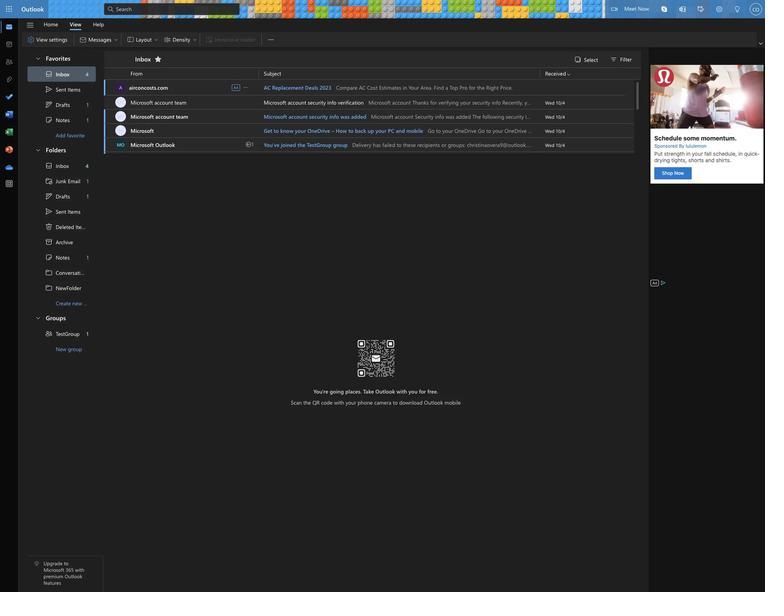 Task type: vqa. For each thing, say whether or not it's contained in the screenshot.
the "Create"
yes



Task type: describe. For each thing, give the bounding box(es) containing it.

[[612, 6, 618, 12]]

top
[[450, 84, 458, 91]]

wed 10/4 for microsoft account security info verification
[[545, 100, 565, 106]]

Search field
[[115, 5, 235, 13]]

2  tree item from the top
[[27, 250, 96, 265]]


[[26, 21, 34, 29]]

inbox inside 'inbox '
[[135, 55, 151, 63]]

microsoft right microsoft outlook image
[[131, 141, 154, 148]]

help
[[93, 20, 104, 28]]

mobile inside message list no conversations selected list box
[[407, 127, 423, 134]]

camera
[[374, 399, 392, 406]]

wed for get to know your onedrive – how to back up your pc and mobile
[[545, 128, 555, 134]]

 filter
[[610, 56, 632, 63]]

 tree item for 
[[27, 97, 96, 112]]

for inside message list no conversations selected list box
[[469, 84, 476, 91]]

 button
[[152, 53, 164, 65]]

 for  conversation history
[[45, 269, 53, 276]]

you're going places. take outlook with you for free. scan the qr code with your phone camera to download outlook mobile
[[291, 388, 461, 406]]

4 for 2nd  tree item
[[86, 162, 89, 169]]

microsoft account team image for microsoft account security info verification
[[115, 97, 126, 108]]

notes for second  tree item
[[56, 254, 70, 261]]


[[45, 330, 53, 338]]

microsoft account team image for microsoft account security info was added
[[115, 111, 126, 122]]

newfolder
[[56, 284, 81, 292]]

 button
[[23, 19, 38, 32]]

outlook inside message list no conversations selected list box
[[155, 141, 175, 148]]

 testgroup
[[45, 330, 80, 338]]

microsoft up get on the top left of page
[[264, 113, 287, 120]]

security for verification
[[308, 99, 326, 106]]

mo
[[117, 142, 125, 148]]

wed 10/4 for you've joined the testgroup group
[[545, 142, 565, 148]]

outlook inside banner
[[21, 5, 44, 13]]

select
[[584, 56, 598, 63]]

verification
[[338, 99, 364, 106]]

 button
[[729, 0, 747, 19]]

history
[[88, 269, 105, 276]]

download
[[399, 399, 423, 406]]

 button
[[758, 40, 765, 47]]

replacement
[[272, 84, 304, 91]]

archive
[[56, 238, 73, 246]]

account down airconcosts.com
[[154, 99, 173, 106]]


[[735, 6, 741, 12]]

 drafts for 
[[45, 192, 70, 200]]

wed for microsoft account security info verification
[[545, 100, 555, 106]]

account down ac replacement deals 2023
[[288, 99, 306, 106]]

view inside the view button
[[70, 20, 81, 28]]

account up microsoft outlook
[[155, 113, 175, 120]]

microsoft down airconcosts.com
[[131, 99, 153, 106]]

mt for microsoft account security info was added
[[117, 114, 124, 120]]

email
[[68, 177, 80, 185]]

inbox inside favorites tree
[[56, 70, 69, 78]]

1  tree item from the top
[[27, 112, 96, 128]]

estimates
[[379, 84, 401, 91]]

Select a conversation checkbox
[[115, 139, 131, 150]]

testgroup inside message list no conversations selected list box
[[307, 141, 332, 148]]

team for microsoft account security info verification
[[175, 99, 186, 106]]

10/4 for get to know your onedrive – how to back up your pc and mobile
[[556, 128, 565, 134]]

 inbox for 2nd  tree item
[[45, 162, 69, 170]]

a
[[446, 84, 448, 91]]

from
[[131, 70, 143, 77]]

 tree item
[[27, 234, 96, 250]]

know
[[280, 127, 294, 134]]

 newfolder
[[45, 284, 81, 292]]

co image
[[750, 3, 762, 15]]

files image
[[5, 76, 13, 84]]

price.
[[500, 84, 513, 91]]

 inside  messages 
[[114, 37, 118, 42]]

you've
[[264, 141, 280, 148]]

 view settings
[[27, 36, 67, 44]]

2 1 from the top
[[87, 116, 89, 124]]

pc
[[388, 127, 394, 134]]

word image
[[5, 111, 13, 119]]

Select a conversation checkbox
[[115, 97, 131, 108]]

 button
[[710, 0, 729, 19]]

testgroup inside ' testgroup'
[[56, 330, 80, 337]]

10/4 for microsoft account security info was added
[[556, 114, 565, 120]]

subject button
[[262, 68, 537, 79]]

items for first  tree item from the bottom
[[68, 208, 81, 215]]

density
[[173, 36, 190, 43]]

upgrade to microsoft 365 with premium outlook features
[[44, 560, 84, 586]]

was
[[341, 113, 350, 120]]

 inside favorites tree
[[45, 86, 53, 93]]

 button for favorites
[[31, 51, 44, 65]]

left-rail-appbar navigation
[[2, 18, 17, 176]]

1 ac from the left
[[264, 84, 271, 91]]


[[45, 238, 53, 246]]

 button inside message list no conversations selected list box
[[242, 84, 249, 91]]

 conversation history
[[45, 269, 105, 276]]

favorites tree item
[[27, 51, 96, 66]]

wed for you've joined the testgroup group
[[545, 142, 555, 148]]

2  tree item from the top
[[27, 280, 96, 296]]

10/4 for microsoft account security info verification
[[556, 100, 565, 106]]

add favorite
[[56, 132, 85, 139]]

account up know
[[289, 113, 308, 120]]

4 1 from the top
[[87, 193, 89, 200]]

tab list inside 'application'
[[38, 18, 110, 30]]

10/4 for you've joined the testgroup group
[[556, 142, 565, 148]]

 for  newfolder
[[45, 284, 53, 292]]

your
[[409, 84, 419, 91]]

junk
[[56, 177, 66, 185]]

view button
[[64, 18, 87, 30]]

microsoft account team for microsoft account security info was added
[[131, 113, 188, 120]]

groups
[[46, 314, 66, 322]]

folders
[[46, 146, 66, 154]]

2023
[[320, 84, 332, 91]]

1 1 from the top
[[87, 101, 89, 108]]

you're
[[314, 388, 328, 395]]

meet
[[625, 5, 637, 12]]

select a conversation checkbox for microsoft account team
[[115, 111, 131, 122]]

1  tree item from the top
[[27, 82, 96, 97]]

airconcosts.com
[[129, 84, 168, 91]]

 inside favorites tree
[[45, 70, 53, 78]]

create new folder
[[56, 300, 97, 307]]

received
[[545, 70, 566, 77]]


[[45, 223, 53, 231]]

with inside "upgrade to microsoft 365 with premium outlook features"
[[75, 567, 84, 573]]

1 horizontal spatial ad
[[653, 280, 657, 286]]

 drafts for 
[[45, 101, 70, 108]]

groups tree item
[[27, 311, 96, 326]]

in
[[403, 84, 407, 91]]

onedrive
[[307, 127, 330, 134]]

microsoft down mt checkbox
[[131, 113, 154, 120]]

create new folder tree item
[[27, 296, 97, 311]]

powerpoint image
[[5, 146, 13, 154]]


[[698, 6, 704, 12]]

premium
[[44, 573, 63, 580]]

places.
[[345, 388, 362, 395]]

2 horizontal spatial with
[[397, 388, 407, 395]]

get
[[264, 127, 272, 134]]

select a conversation checkbox for microsoft
[[115, 125, 131, 136]]

microsoft down replacement
[[264, 99, 286, 106]]

filter
[[620, 56, 632, 63]]

features
[[44, 580, 61, 586]]


[[661, 6, 668, 12]]

Select a conversation checkbox
[[115, 154, 131, 164]]


[[575, 56, 582, 63]]

you've joined the testgroup group
[[264, 141, 348, 148]]

and
[[396, 127, 405, 134]]

tree inside 'application'
[[27, 158, 105, 311]]

 notes for second  tree item
[[45, 254, 70, 261]]

conversation
[[56, 269, 87, 276]]

meet now
[[625, 5, 649, 12]]

compare ac cost estimates in your area. find a top pro for the right price.
[[336, 84, 513, 91]]

microsoft outlook image
[[115, 139, 126, 150]]

security for was
[[309, 113, 328, 120]]

area.
[[421, 84, 433, 91]]

2 sent from the top
[[56, 208, 66, 215]]

 for 
[[45, 192, 53, 200]]

1 horizontal spatial with
[[334, 399, 344, 406]]

up
[[368, 127, 374, 134]]

help button
[[87, 18, 110, 30]]

how
[[336, 127, 347, 134]]

to right how
[[348, 127, 354, 134]]

settings
[[49, 36, 67, 43]]

onedrive image
[[5, 164, 13, 171]]

add favorite tree item
[[27, 128, 96, 143]]

1 inside  tree item
[[86, 330, 89, 337]]

excel image
[[5, 129, 13, 136]]

layout group
[[123, 32, 198, 46]]

from button
[[128, 68, 255, 79]]

 tree item
[[27, 173, 96, 189]]

microsoft account security info verification
[[264, 99, 364, 106]]

layout
[[136, 36, 152, 43]]



Task type: locate. For each thing, give the bounding box(es) containing it.
application
[[0, 0, 765, 592]]

0 vertical spatial mt
[[117, 99, 124, 105]]

select a conversation checkbox containing m
[[115, 125, 131, 136]]

notes for 1st  tree item from the top
[[56, 116, 70, 124]]

2 wed 10/4 from the top
[[545, 114, 565, 120]]

Select a conversation checkbox
[[115, 111, 131, 122], [115, 125, 131, 136]]

your right know
[[295, 127, 306, 134]]

2  inbox from the top
[[45, 162, 69, 170]]

 drafts inside favorites tree
[[45, 101, 70, 108]]

 down 
[[45, 254, 53, 261]]

1 select a conversation checkbox from the top
[[115, 111, 131, 122]]

0 vertical spatial  tree item
[[27, 97, 96, 112]]

 drafts up add
[[45, 101, 70, 108]]

 button
[[31, 51, 44, 65], [31, 143, 44, 157], [31, 311, 44, 325]]

1 horizontal spatial view
[[70, 20, 81, 28]]

0 vertical spatial microsoft account team image
[[115, 97, 126, 108]]


[[246, 141, 254, 149]]

 for second  tree item
[[45, 254, 53, 261]]

testgroup down onedrive
[[307, 141, 332, 148]]

 down favorites
[[45, 70, 53, 78]]

team
[[175, 99, 186, 106], [176, 113, 188, 120]]

 density 
[[164, 36, 197, 44]]

with left you
[[397, 388, 407, 395]]

 inside message list no conversations selected list box
[[243, 84, 249, 90]]

items inside  deleted items
[[76, 223, 88, 230]]

0 vertical spatial  button
[[31, 51, 44, 65]]

4
[[86, 70, 89, 78], [86, 162, 89, 169]]

tree
[[27, 158, 105, 311]]

upgrade
[[44, 560, 63, 567]]

1  inbox from the top
[[45, 70, 69, 78]]

1 microsoft account team image from the top
[[115, 97, 126, 108]]

 sent items up the  tree item
[[45, 208, 81, 215]]

1 vertical spatial with
[[334, 399, 344, 406]]

0 vertical spatial  notes
[[45, 116, 70, 124]]

items up  deleted items
[[68, 208, 81, 215]]

0 horizontal spatial group
[[68, 345, 82, 353]]

testgroup up the 'new group' at the bottom left of the page
[[56, 330, 80, 337]]

1 vertical spatial  sent items
[[45, 208, 81, 215]]

security up the microsoft account security info was added
[[308, 99, 326, 106]]

2 vertical spatial items
[[76, 223, 88, 230]]

2  tree item from the top
[[27, 204, 96, 219]]

home
[[44, 20, 58, 28]]

2  tree item from the top
[[27, 158, 96, 173]]

 up 
[[45, 208, 53, 215]]

microsoft account security info was added
[[264, 113, 366, 120]]

drafts for 
[[56, 101, 70, 108]]


[[45, 70, 53, 78], [45, 162, 53, 170]]

wed
[[545, 100, 555, 106], [545, 114, 555, 120], [545, 128, 555, 134], [545, 142, 555, 148]]

1 down  tree item
[[87, 193, 89, 200]]

notes inside 'tree'
[[56, 254, 70, 261]]

0 horizontal spatial mobile
[[407, 127, 423, 134]]

1 vertical spatial items
[[68, 208, 81, 215]]


[[114, 37, 118, 42], [154, 37, 159, 42], [193, 37, 197, 42], [35, 55, 41, 61], [566, 72, 572, 77], [35, 147, 41, 153], [35, 315, 41, 321]]


[[27, 36, 35, 44]]

for
[[469, 84, 476, 91], [419, 388, 426, 395]]

mobile
[[407, 127, 423, 134], [445, 399, 461, 406]]

 up  newfolder
[[45, 269, 53, 276]]

4 wed 10/4 from the top
[[545, 142, 565, 148]]

3 1 from the top
[[87, 177, 89, 185]]

 sent items
[[45, 86, 81, 93], [45, 208, 81, 215]]

 for 
[[45, 101, 53, 108]]

1 vertical spatial for
[[419, 388, 426, 395]]


[[45, 101, 53, 108], [45, 192, 53, 200]]

 button down ''
[[31, 51, 44, 65]]

items for first  tree item from the top of the page
[[68, 86, 81, 93]]

3 wed from the top
[[545, 128, 555, 134]]

1 vertical spatial team
[[176, 113, 188, 120]]

airconcosts.com image
[[115, 82, 126, 93]]

0 vertical spatial  tree item
[[27, 112, 96, 128]]

premium features image
[[34, 562, 39, 567]]

1  from the top
[[45, 86, 53, 93]]

added
[[351, 113, 366, 120]]

for right you
[[419, 388, 426, 395]]

group inside tree item
[[68, 345, 82, 353]]

 tree item
[[27, 219, 96, 234]]

0 horizontal spatial ad
[[234, 85, 238, 90]]

1 vertical spatial  button
[[242, 84, 249, 91]]

message list no conversations selected list box
[[104, 80, 641, 251]]

you
[[409, 388, 418, 395]]

0 vertical spatial mobile
[[407, 127, 423, 134]]

inbox 
[[135, 55, 162, 63]]

 tree item
[[27, 265, 105, 280], [27, 280, 96, 296]]

items right deleted
[[76, 223, 88, 230]]

message list section
[[104, 49, 641, 251]]

microsoft outlook
[[131, 141, 175, 148]]

folder
[[84, 300, 97, 307]]

2 drafts from the top
[[56, 193, 70, 200]]

2  from the top
[[45, 192, 53, 200]]

microsoft up microsoft outlook
[[131, 127, 154, 134]]

wed 10/4
[[545, 100, 565, 106], [545, 114, 565, 120], [545, 128, 565, 134], [545, 142, 565, 148]]

microsoft account team for microsoft account security info verification
[[131, 99, 186, 106]]

 up add favorite tree item
[[45, 101, 53, 108]]

2 ac from the left
[[359, 84, 366, 91]]

 tree item down favorites
[[27, 66, 96, 82]]

ac left cost
[[359, 84, 366, 91]]


[[127, 36, 134, 44]]

add
[[56, 132, 66, 139]]

2  tree item from the top
[[27, 189, 96, 204]]

ac
[[264, 84, 271, 91], [359, 84, 366, 91]]

1  tree item from the top
[[27, 265, 105, 280]]

1 vertical spatial  tree item
[[27, 158, 96, 173]]

2  sent items from the top
[[45, 208, 81, 215]]

items
[[68, 86, 81, 93], [68, 208, 81, 215], [76, 223, 88, 230]]

tab list
[[38, 18, 110, 30]]

 search field
[[104, 0, 240, 17]]

 inbox down favorites
[[45, 70, 69, 78]]

1 vertical spatial  tree item
[[27, 189, 96, 204]]

 button left folders
[[31, 143, 44, 157]]

application containing outlook
[[0, 0, 765, 592]]

2 wed from the top
[[545, 114, 555, 120]]

mobile inside you're going places. take outlook with you for free. scan the qr code with your phone camera to download outlook mobile
[[445, 399, 461, 406]]

inbox
[[135, 55, 151, 63], [56, 70, 69, 78], [56, 162, 69, 169]]

phone
[[358, 399, 373, 406]]

0 vertical spatial microsoft account team
[[131, 99, 186, 106]]

drafts for 
[[56, 193, 70, 200]]

0 vertical spatial for
[[469, 84, 476, 91]]

1 wed from the top
[[545, 100, 555, 106]]

mt inside checkbox
[[117, 99, 124, 105]]

cost
[[367, 84, 378, 91]]

new group tree item
[[27, 341, 96, 357]]


[[45, 116, 53, 124], [45, 254, 53, 261]]

outlook link
[[21, 0, 44, 18]]

inbox down favorites tree item
[[56, 70, 69, 78]]

items for the  tree item
[[76, 223, 88, 230]]

1 horizontal spatial for
[[469, 84, 476, 91]]

1  from the top
[[45, 116, 53, 124]]

info for verification
[[327, 99, 337, 106]]

tree containing 
[[27, 158, 105, 311]]

notes inside favorites tree
[[56, 116, 70, 124]]

1  notes from the top
[[45, 116, 70, 124]]

1  tree item from the top
[[27, 97, 96, 112]]

inbox heading
[[131, 53, 164, 65]]


[[107, 5, 115, 13]]

0 vertical spatial  button
[[264, 32, 279, 47]]

favorites
[[46, 54, 70, 62]]

select a conversation checkbox containing mt
[[115, 111, 131, 122]]

a
[[119, 84, 122, 91]]

sent
[[56, 86, 66, 93], [56, 208, 66, 215]]

1 vertical spatial group
[[68, 345, 82, 353]]

0 vertical spatial testgroup
[[307, 141, 332, 148]]

1 up history
[[87, 254, 89, 261]]

2 notes from the top
[[56, 254, 70, 261]]

0 horizontal spatial with
[[75, 567, 84, 573]]

1 4 from the top
[[86, 70, 89, 78]]

favorites tree
[[27, 48, 96, 143]]

 deleted items
[[45, 223, 88, 231]]

microsoft account team down airconcosts.com
[[131, 99, 186, 106]]

2  from the top
[[45, 162, 53, 170]]

 notes inside favorites tree
[[45, 116, 70, 124]]

with
[[397, 388, 407, 395], [334, 399, 344, 406], [75, 567, 84, 573]]

1 horizontal spatial  button
[[264, 32, 279, 47]]

 inbox up junk
[[45, 162, 69, 170]]

1 vertical spatial  drafts
[[45, 192, 70, 200]]

4 inside 'tree'
[[86, 162, 89, 169]]

6 1 from the top
[[86, 330, 89, 337]]

 up add favorite tree item
[[45, 116, 53, 124]]

1 vertical spatial select a conversation checkbox
[[115, 125, 131, 136]]

1 vertical spatial  tree item
[[27, 204, 96, 219]]

 tree item up add
[[27, 112, 96, 128]]

1 up add favorite tree item
[[87, 116, 89, 124]]

0 horizontal spatial 
[[243, 84, 249, 90]]

 tree item
[[27, 82, 96, 97], [27, 204, 96, 219]]

 inside favorites tree item
[[35, 55, 41, 61]]

with down going
[[334, 399, 344, 406]]

 inbox for 2nd  tree item from the bottom
[[45, 70, 69, 78]]

 archive
[[45, 238, 73, 246]]

view inside  view settings
[[36, 36, 48, 43]]

 button inside favorites tree item
[[31, 51, 44, 65]]

scan
[[291, 399, 302, 406]]

1 vertical spatial info
[[330, 113, 339, 120]]

 inside 'tree'
[[45, 254, 53, 261]]

info
[[327, 99, 337, 106], [330, 113, 339, 120]]

right
[[486, 84, 499, 91]]

1 vertical spatial  tree item
[[27, 250, 96, 265]]

1 right ' testgroup'
[[86, 330, 89, 337]]

2 4 from the top
[[86, 162, 89, 169]]

 up 
[[45, 162, 53, 170]]

wed 10/4 for microsoft account security info was added
[[545, 114, 565, 120]]

microsoft inside "upgrade to microsoft 365 with premium outlook features"
[[44, 567, 64, 573]]

1 vertical spatial  button
[[31, 143, 44, 157]]

 tree item down junk
[[27, 189, 96, 204]]

0 horizontal spatial  button
[[242, 84, 249, 91]]

2 vertical spatial inbox
[[56, 162, 69, 169]]

 for 1st  tree item from the top
[[45, 116, 53, 124]]

–
[[332, 127, 334, 134]]

1 mt from the top
[[117, 99, 124, 105]]

take
[[363, 388, 374, 395]]

1 wed 10/4 from the top
[[545, 100, 565, 106]]

365
[[66, 567, 74, 573]]

 tree item up newfolder
[[27, 265, 105, 280]]

items down favorites tree item
[[68, 86, 81, 93]]

1 horizontal spatial 
[[267, 36, 275, 44]]

the
[[477, 84, 485, 91], [298, 141, 306, 148], [303, 399, 311, 406]]

1 vertical spatial microsoft account team
[[131, 113, 188, 120]]

group down how
[[333, 141, 348, 148]]

0 horizontal spatial for
[[419, 388, 426, 395]]

ac down subject
[[264, 84, 271, 91]]

mt up microsoft 'image'
[[117, 114, 124, 120]]

view up 
[[70, 20, 81, 28]]

1 vertical spatial 
[[243, 84, 249, 90]]

ad
[[234, 85, 238, 90], [653, 280, 657, 286]]

 down 
[[45, 192, 53, 200]]

 inside  layout 
[[154, 37, 159, 42]]

inbox up  junk email
[[56, 162, 69, 169]]

4 inside favorites tree
[[86, 70, 89, 78]]

to right get on the top left of page
[[274, 127, 279, 134]]

 junk email
[[45, 177, 80, 185]]

 inside  density 
[[193, 37, 197, 42]]

your down places.
[[346, 399, 356, 406]]

notes up add favorite tree item
[[56, 116, 70, 124]]

your right up
[[376, 127, 387, 134]]

notes
[[56, 116, 70, 124], [56, 254, 70, 261]]

0 vertical spatial notes
[[56, 116, 70, 124]]

mt for microsoft account security info verification
[[117, 99, 124, 105]]

3  button from the top
[[31, 311, 44, 325]]

10/4
[[556, 100, 565, 106], [556, 114, 565, 120], [556, 128, 565, 134], [556, 142, 565, 148]]

 button inside folders tree item
[[31, 143, 44, 157]]

1 microsoft account team from the top
[[131, 99, 186, 106]]

more apps image
[[5, 180, 13, 188]]

2 microsoft account team from the top
[[131, 113, 188, 120]]


[[267, 36, 275, 44], [243, 84, 249, 90]]

2  notes from the top
[[45, 254, 70, 261]]

outlook inside "upgrade to microsoft 365 with premium outlook features"
[[65, 573, 82, 580]]

 sent items for first  tree item from the top of the page
[[45, 86, 81, 93]]

1 drafts from the top
[[56, 101, 70, 108]]

1 vertical spatial drafts
[[56, 193, 70, 200]]

1  drafts from the top
[[45, 101, 70, 108]]

 messages 
[[79, 36, 118, 44]]

0 vertical spatial 
[[45, 86, 53, 93]]

tab list containing home
[[38, 18, 110, 30]]

2  from the top
[[45, 254, 53, 261]]

1 right email
[[87, 177, 89, 185]]

 inside favorites tree
[[45, 116, 53, 124]]

for right pro on the right of page
[[469, 84, 476, 91]]

 tree item up junk
[[27, 158, 96, 173]]

the inside you're going places. take outlook with you for free. scan the qr code with your phone camera to download outlook mobile
[[303, 399, 311, 406]]

the left qr
[[303, 399, 311, 406]]

0 vertical spatial with
[[397, 388, 407, 395]]

 tree item up deleted
[[27, 204, 96, 219]]

group inside message list no conversations selected list box
[[333, 141, 348, 148]]


[[759, 42, 763, 45]]

2  drafts from the top
[[45, 192, 70, 200]]

1 vertical spatial 
[[45, 192, 53, 200]]

 inside groups tree item
[[35, 315, 41, 321]]

1 vertical spatial  notes
[[45, 254, 70, 261]]

for inside you're going places. take outlook with you for free. scan the qr code with your phone camera to download outlook mobile
[[419, 388, 426, 395]]

create
[[56, 300, 71, 307]]

security up onedrive
[[309, 113, 328, 120]]

0 vertical spatial 4
[[86, 70, 89, 78]]

0 horizontal spatial testgroup
[[56, 330, 80, 337]]

items inside favorites tree
[[68, 86, 81, 93]]

2 vertical spatial  button
[[31, 311, 44, 325]]

drafts inside favorites tree
[[56, 101, 70, 108]]

calendar image
[[5, 41, 13, 49]]

code
[[321, 399, 333, 406]]

 sent items inside 'tree'
[[45, 208, 81, 215]]

new group
[[56, 345, 82, 353]]

 tree item for 
[[27, 189, 96, 204]]

1 sent from the top
[[56, 86, 66, 93]]

1  from the top
[[45, 70, 53, 78]]

the right joined
[[298, 141, 306, 148]]


[[716, 6, 723, 12]]

 left newfolder
[[45, 284, 53, 292]]

info left the was in the left of the page
[[330, 113, 339, 120]]

1 vertical spatial security
[[309, 113, 328, 120]]


[[164, 36, 171, 44]]

 drafts down junk
[[45, 192, 70, 200]]

microsoft account team image
[[115, 97, 126, 108], [115, 111, 126, 122]]

2  from the top
[[45, 208, 53, 215]]

0 vertical spatial 
[[45, 70, 53, 78]]

mail image
[[5, 23, 13, 31]]

with right 365
[[75, 567, 84, 573]]

 inside received 
[[566, 72, 572, 77]]

microsoft account team image up microsoft 'image'
[[115, 111, 126, 122]]

1 10/4 from the top
[[556, 100, 565, 106]]

info for was
[[330, 113, 339, 120]]

2  button from the top
[[31, 143, 44, 157]]

4 wed from the top
[[545, 142, 555, 148]]

deleted
[[56, 223, 74, 230]]

4 10/4 from the top
[[556, 142, 565, 148]]

0 vertical spatial 
[[45, 101, 53, 108]]

 inbox
[[45, 70, 69, 78], [45, 162, 69, 170]]

1 vertical spatial microsoft account team image
[[115, 111, 126, 122]]

0 vertical spatial team
[[175, 99, 186, 106]]

1 inside  tree item
[[87, 177, 89, 185]]

 tree item
[[27, 326, 96, 341]]

folders tree item
[[27, 143, 96, 158]]

compare
[[336, 84, 358, 91]]

1 left mt checkbox
[[87, 101, 89, 108]]

 button
[[692, 0, 710, 19]]

 inside 'tree'
[[45, 208, 53, 215]]

group right new
[[68, 345, 82, 353]]

group
[[333, 141, 348, 148], [68, 345, 82, 353]]

mt down 'a'
[[117, 99, 124, 105]]

0 vertical spatial sent
[[56, 86, 66, 93]]

 sent items for first  tree item from the bottom
[[45, 208, 81, 215]]

4 down favorites tree item
[[86, 70, 89, 78]]

1  tree item from the top
[[27, 66, 96, 82]]

 select
[[575, 56, 598, 63]]

 button inside groups tree item
[[31, 311, 44, 325]]

 tree item up create
[[27, 280, 96, 296]]

0 vertical spatial  sent items
[[45, 86, 81, 93]]

0 horizontal spatial your
[[295, 127, 306, 134]]

1 vertical spatial  inbox
[[45, 162, 69, 170]]

notes down  tree item
[[56, 254, 70, 261]]

0 horizontal spatial ac
[[264, 84, 271, 91]]

1 vertical spatial ad
[[653, 280, 657, 286]]

1 horizontal spatial mobile
[[445, 399, 461, 406]]

view right ''
[[36, 36, 48, 43]]

 tree item down favorites tree item
[[27, 82, 96, 97]]

to inside you're going places. take outlook with you for free. scan the qr code with your phone camera to download outlook mobile
[[393, 399, 398, 406]]

2 select a conversation checkbox from the top
[[115, 125, 131, 136]]

microsoft image
[[115, 125, 126, 136]]

1 notes from the top
[[56, 116, 70, 124]]

2 microsoft account team image from the top
[[115, 111, 126, 122]]

1  sent items from the top
[[45, 86, 81, 93]]

1 horizontal spatial ac
[[359, 84, 366, 91]]

1  from the top
[[45, 101, 53, 108]]

now
[[638, 5, 649, 12]]

5 1 from the top
[[87, 254, 89, 261]]

0 vertical spatial items
[[68, 86, 81, 93]]

people image
[[5, 58, 13, 66]]

1 vertical spatial notes
[[56, 254, 70, 261]]

inbox left  button
[[135, 55, 151, 63]]

2 vertical spatial with
[[75, 567, 84, 573]]

info down the 2023
[[327, 99, 337, 106]]

2 10/4 from the top
[[556, 114, 565, 120]]

 notes up add
[[45, 116, 70, 124]]

sent up the  tree item
[[56, 208, 66, 215]]

the left right
[[477, 84, 485, 91]]

1 vertical spatial 
[[45, 284, 53, 292]]

ad inside message list no conversations selected list box
[[234, 85, 238, 90]]

0 vertical spatial  tree item
[[27, 82, 96, 97]]

 tree item
[[27, 97, 96, 112], [27, 189, 96, 204]]

0 vertical spatial 
[[267, 36, 275, 44]]

drafts up add favorite tree item
[[56, 101, 70, 108]]


[[610, 56, 618, 63]]

2 vertical spatial the
[[303, 399, 311, 406]]

0 vertical spatial security
[[308, 99, 326, 106]]

2  from the top
[[45, 284, 53, 292]]

your
[[295, 127, 306, 134], [376, 127, 387, 134], [346, 399, 356, 406]]

1 horizontal spatial testgroup
[[307, 141, 332, 148]]

set your advertising preferences image
[[660, 280, 667, 286]]

microsoft account team image down 'a'
[[115, 97, 126, 108]]

favorite
[[67, 132, 85, 139]]

 inside folders tree item
[[35, 147, 41, 153]]

 notes down ' archive'
[[45, 254, 70, 261]]

0 vertical spatial the
[[477, 84, 485, 91]]

sent down favorites tree item
[[56, 86, 66, 93]]

1 horizontal spatial your
[[346, 399, 356, 406]]

0 vertical spatial 
[[45, 116, 53, 124]]

1 vertical spatial mt
[[117, 114, 124, 120]]

mt inside select a conversation option
[[117, 114, 124, 120]]

 sent items inside favorites tree
[[45, 86, 81, 93]]

0 vertical spatial drafts
[[56, 101, 70, 108]]

 layout 
[[127, 36, 159, 44]]

going
[[330, 388, 344, 395]]

 button for groups
[[31, 311, 44, 325]]

0 vertical spatial  drafts
[[45, 101, 70, 108]]

1 vertical spatial inbox
[[56, 70, 69, 78]]

1 vertical spatial 
[[45, 208, 53, 215]]

3 10/4 from the top
[[556, 128, 565, 134]]

0 vertical spatial group
[[333, 141, 348, 148]]

qr
[[313, 399, 320, 406]]

sent inside favorites tree
[[56, 86, 66, 93]]

0 vertical spatial info
[[327, 99, 337, 106]]

1 vertical spatial mobile
[[445, 399, 461, 406]]

0 vertical spatial ad
[[234, 85, 238, 90]]

 tree item down ' archive'
[[27, 250, 96, 265]]

0 vertical spatial  tree item
[[27, 66, 96, 82]]

2 horizontal spatial your
[[376, 127, 387, 134]]

0 vertical spatial select a conversation checkbox
[[115, 111, 131, 122]]

 inside favorites tree
[[45, 101, 53, 108]]

 inbox inside 'tree'
[[45, 162, 69, 170]]

0 vertical spatial inbox
[[135, 55, 151, 63]]

2 mt from the top
[[117, 114, 124, 120]]

wed 10/4 for get to know your onedrive – how to back up your pc and mobile
[[545, 128, 565, 134]]

1 vertical spatial view
[[36, 36, 48, 43]]

to do image
[[5, 94, 13, 101]]

to right the upgrade
[[64, 560, 68, 567]]

4 up  tree item
[[86, 162, 89, 169]]

back
[[355, 127, 366, 134]]

1 horizontal spatial group
[[333, 141, 348, 148]]

wed for microsoft account security info was added
[[545, 114, 555, 120]]

1 vertical spatial 4
[[86, 162, 89, 169]]

 button
[[674, 0, 692, 19]]


[[45, 86, 53, 93], [45, 208, 53, 215]]

 notes for 1st  tree item from the top
[[45, 116, 70, 124]]

team for microsoft account security info was added
[[176, 113, 188, 120]]

0 vertical spatial view
[[70, 20, 81, 28]]

microsoft account team up microsoft outlook
[[131, 113, 188, 120]]

1  button from the top
[[31, 51, 44, 65]]

3 wed 10/4 from the top
[[545, 128, 565, 134]]

 tree item
[[27, 112, 96, 128], [27, 250, 96, 265]]

0 vertical spatial 
[[45, 269, 53, 276]]

 sent items down favorites tree item
[[45, 86, 81, 93]]

 down favorites
[[45, 86, 53, 93]]

0 vertical spatial  inbox
[[45, 70, 69, 78]]

 button left groups
[[31, 311, 44, 325]]

drafts inside 'tree'
[[56, 193, 70, 200]]

1 vertical spatial sent
[[56, 208, 66, 215]]

testgroup
[[307, 141, 332, 148], [56, 330, 80, 337]]

1 vertical spatial 
[[45, 162, 53, 170]]

 button for folders
[[31, 143, 44, 157]]

 tree item up add favorite tree item
[[27, 97, 96, 112]]

outlook banner
[[0, 0, 765, 19]]

to inside "upgrade to microsoft 365 with premium outlook features"
[[64, 560, 68, 567]]

select a conversation checkbox down mt checkbox
[[115, 111, 131, 122]]

received 
[[545, 70, 572, 77]]

1  from the top
[[45, 269, 53, 276]]

 tree item
[[27, 66, 96, 82], [27, 158, 96, 173]]

 inbox inside favorites tree
[[45, 70, 69, 78]]

to right camera
[[393, 399, 398, 406]]

your inside you're going places. take outlook with you for free. scan the qr code with your phone camera to download outlook mobile
[[346, 399, 356, 406]]


[[45, 269, 53, 276], [45, 284, 53, 292]]

1 vertical spatial the
[[298, 141, 306, 148]]

microsoft up features
[[44, 567, 64, 573]]

4 for 2nd  tree item from the bottom
[[86, 70, 89, 78]]

drafts down  junk email
[[56, 193, 70, 200]]

select a conversation checkbox up mo option at left top
[[115, 125, 131, 136]]



